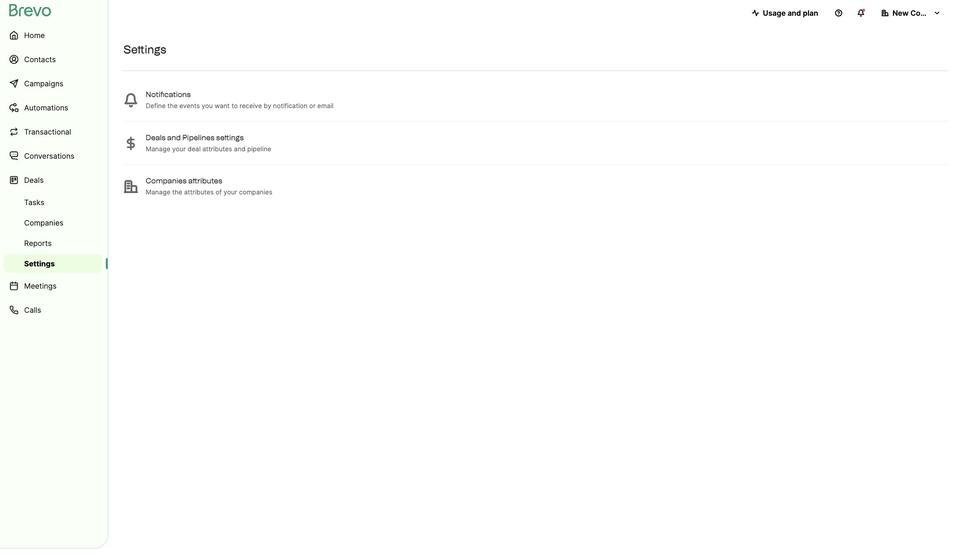 Task type: locate. For each thing, give the bounding box(es) containing it.
and inside button
[[788, 8, 801, 18]]

0 vertical spatial deals
[[146, 133, 165, 142]]

1 vertical spatial manage
[[146, 188, 170, 196]]

automations
[[24, 103, 68, 112]]

meetings link
[[4, 275, 102, 297]]

conversations
[[24, 151, 74, 161]]

0 vertical spatial the
[[167, 101, 178, 109]]

deals down 'define'
[[146, 133, 165, 142]]

1 horizontal spatial settings
[[123, 43, 166, 56]]

0 vertical spatial manage
[[146, 145, 170, 152]]

and left plan on the right top
[[788, 8, 801, 18]]

attributes up of
[[188, 176, 222, 185]]

the down notifications
[[167, 101, 178, 109]]

0 vertical spatial settings
[[123, 43, 166, 56]]

and down settings
[[234, 145, 245, 152]]

0 vertical spatial your
[[172, 145, 186, 152]]

and left pipelines
[[167, 133, 181, 142]]

0 vertical spatial attributes
[[202, 145, 232, 152]]

0 vertical spatial and
[[788, 8, 801, 18]]

1 horizontal spatial companies
[[146, 176, 187, 185]]

manage inside deals and pipelines settings manage your deal attributes and pipeline
[[146, 145, 170, 152]]

email
[[317, 101, 334, 109]]

notifications
[[146, 90, 191, 99]]

manage
[[146, 145, 170, 152], [146, 188, 170, 196]]

your left deal
[[172, 145, 186, 152]]

1 horizontal spatial deals
[[146, 133, 165, 142]]

0 horizontal spatial settings
[[24, 259, 55, 268]]

deals for deals
[[24, 175, 44, 185]]

and
[[788, 8, 801, 18], [167, 133, 181, 142], [234, 145, 245, 152]]

company
[[911, 8, 945, 18]]

2 vertical spatial and
[[234, 145, 245, 152]]

0 horizontal spatial companies
[[24, 218, 63, 227]]

manage inside the companies attributes manage the attributes of your companies
[[146, 188, 170, 196]]

your
[[172, 145, 186, 152], [224, 188, 237, 196]]

1 vertical spatial your
[[224, 188, 237, 196]]

1 horizontal spatial your
[[224, 188, 237, 196]]

deals link
[[4, 169, 102, 191]]

1 vertical spatial companies
[[24, 218, 63, 227]]

companies attributes manage the attributes of your companies
[[146, 176, 272, 196]]

plan
[[803, 8, 818, 18]]

deal
[[188, 145, 201, 152]]

deals up "tasks"
[[24, 175, 44, 185]]

calls
[[24, 305, 41, 315]]

pipeline
[[247, 145, 271, 152]]

companies
[[146, 176, 187, 185], [24, 218, 63, 227]]

deals inside deals and pipelines settings manage your deal attributes and pipeline
[[146, 133, 165, 142]]

attributes down settings
[[202, 145, 232, 152]]

deals
[[146, 133, 165, 142], [24, 175, 44, 185]]

notifications define the events you want to receive by notification or email
[[146, 90, 334, 109]]

your inside deals and pipelines settings manage your deal attributes and pipeline
[[172, 145, 186, 152]]

0 vertical spatial companies
[[146, 176, 187, 185]]

the inside the companies attributes manage the attributes of your companies
[[172, 188, 182, 196]]

settings
[[123, 43, 166, 56], [24, 259, 55, 268]]

the
[[167, 101, 178, 109], [172, 188, 182, 196]]

attributes
[[202, 145, 232, 152], [188, 176, 222, 185], [184, 188, 214, 196]]

2 vertical spatial attributes
[[184, 188, 214, 196]]

1 manage from the top
[[146, 145, 170, 152]]

contacts link
[[4, 48, 102, 71]]

of
[[216, 188, 222, 196]]

automations link
[[4, 97, 102, 119]]

home
[[24, 31, 45, 40]]

1 vertical spatial and
[[167, 133, 181, 142]]

by
[[264, 101, 271, 109]]

companies link
[[4, 214, 102, 232]]

attributes left of
[[184, 188, 214, 196]]

2 manage from the top
[[146, 188, 170, 196]]

new company button
[[874, 4, 948, 22]]

0 horizontal spatial deals
[[24, 175, 44, 185]]

0 horizontal spatial your
[[172, 145, 186, 152]]

your right of
[[224, 188, 237, 196]]

1 vertical spatial the
[[172, 188, 182, 196]]

companies
[[239, 188, 272, 196]]

tasks link
[[4, 193, 102, 212]]

companies for companies attributes manage the attributes of your companies
[[146, 176, 187, 185]]

2 horizontal spatial and
[[788, 8, 801, 18]]

define
[[146, 101, 166, 109]]

the left of
[[172, 188, 182, 196]]

new company
[[893, 8, 945, 18]]

0 horizontal spatial and
[[167, 133, 181, 142]]

events
[[179, 101, 200, 109]]

1 vertical spatial deals
[[24, 175, 44, 185]]

to
[[232, 101, 238, 109]]

1 horizontal spatial and
[[234, 145, 245, 152]]

companies inside the companies attributes manage the attributes of your companies
[[146, 176, 187, 185]]



Task type: vqa. For each thing, say whether or not it's contained in the screenshot.
Tasks link on the top of the page
yes



Task type: describe. For each thing, give the bounding box(es) containing it.
usage and plan button
[[744, 4, 826, 22]]

1 vertical spatial settings
[[24, 259, 55, 268]]

new
[[893, 8, 909, 18]]

pipelines
[[182, 133, 215, 142]]

usage and plan
[[763, 8, 818, 18]]

and for usage
[[788, 8, 801, 18]]

companies for companies
[[24, 218, 63, 227]]

campaigns link
[[4, 72, 102, 95]]

reports link
[[4, 234, 102, 252]]

deals for deals and pipelines settings manage your deal attributes and pipeline
[[146, 133, 165, 142]]

home link
[[4, 24, 102, 46]]

reports
[[24, 239, 52, 248]]

want
[[215, 101, 230, 109]]

campaigns
[[24, 79, 63, 88]]

contacts
[[24, 55, 56, 64]]

meetings
[[24, 281, 57, 291]]

notification
[[273, 101, 307, 109]]

and for deals
[[167, 133, 181, 142]]

or
[[309, 101, 316, 109]]

attributes inside deals and pipelines settings manage your deal attributes and pipeline
[[202, 145, 232, 152]]

you
[[202, 101, 213, 109]]

settings link
[[4, 254, 102, 273]]

the inside notifications define the events you want to receive by notification or email
[[167, 101, 178, 109]]

your inside the companies attributes manage the attributes of your companies
[[224, 188, 237, 196]]

settings
[[216, 133, 244, 142]]

conversations link
[[4, 145, 102, 167]]

tasks
[[24, 198, 44, 207]]

transactional link
[[4, 121, 102, 143]]

usage
[[763, 8, 786, 18]]

transactional
[[24, 127, 71, 136]]

deals and pipelines settings manage your deal attributes and pipeline
[[146, 133, 271, 152]]

calls link
[[4, 299, 102, 321]]

receive
[[240, 101, 262, 109]]

1 vertical spatial attributes
[[188, 176, 222, 185]]



